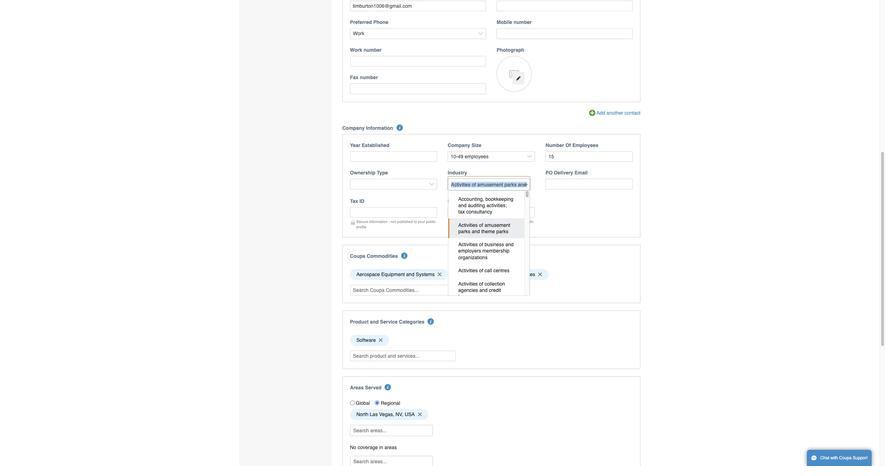 Task type: describe. For each thing, give the bounding box(es) containing it.
regional
[[381, 401, 400, 406]]

and inside the accounting, bookkeeping and auditing activities; tax consultancy
[[458, 203, 467, 208]]

fax
[[350, 75, 359, 80]]

Industry text field
[[449, 179, 530, 190]]

aerospace
[[357, 272, 380, 277]]

selected list box for coupa commodities
[[348, 267, 635, 282]]

product and service categories
[[350, 319, 425, 325]]

Search Coupa Commodities... field
[[350, 285, 456, 296]]

delivery
[[554, 170, 573, 176]]

las
[[370, 412, 378, 418]]

tax id
[[350, 198, 365, 204]]

additional information image
[[385, 385, 391, 391]]

photograph
[[497, 47, 524, 53]]

preferred
[[350, 20, 372, 25]]

north
[[357, 412, 369, 418]]

product
[[350, 319, 369, 325]]

chat with coupa support
[[821, 456, 868, 461]]

centres
[[494, 268, 510, 274]]

Work number text field
[[350, 56, 486, 67]]

bureaus
[[458, 294, 476, 300]]

company size
[[448, 143, 482, 148]]

2 public from the left
[[524, 220, 534, 224]]

list box containing accounting, bookkeeping and auditing activities; tax consultancy
[[448, 190, 530, 303]]

and inside activities of collection agencies and credit bureaus
[[480, 288, 488, 293]]

and inside agricultural materials and services option
[[507, 272, 515, 277]]

areas
[[350, 385, 364, 391]]

support
[[853, 456, 868, 461]]

2 parks from the left
[[497, 229, 509, 234]]

preferred phone
[[350, 20, 388, 25]]

theme
[[482, 229, 495, 234]]

with
[[831, 456, 838, 461]]

north las vegas, nv, usa
[[357, 412, 415, 418]]

ownership type
[[350, 170, 388, 176]]

of for collection
[[479, 281, 483, 287]]

organizations
[[458, 255, 488, 260]]

2 secure information - not published to your public profile from the left
[[454, 220, 534, 229]]

Year Established text field
[[350, 151, 437, 162]]

DUNS text field
[[448, 207, 535, 218]]

tax
[[458, 209, 465, 215]]

usa
[[405, 412, 415, 418]]

number for mobile number
[[514, 20, 532, 25]]

size
[[472, 143, 482, 148]]

contact
[[625, 110, 641, 116]]

activities for activities of business and employers membership organizations
[[458, 242, 478, 248]]

activities of amusement parks and theme parks
[[458, 222, 512, 234]]

company information
[[342, 125, 393, 131]]

work
[[350, 47, 362, 53]]

collection
[[485, 281, 505, 287]]

software option
[[350, 335, 389, 346]]

chat with coupa support button
[[807, 450, 872, 466]]

additional information image for company information
[[397, 125, 403, 131]]

1 your from the left
[[418, 220, 425, 224]]

no coverage in areas
[[350, 445, 397, 451]]

coupa commodities
[[350, 253, 398, 259]]

type
[[377, 170, 388, 176]]

Fax number text field
[[350, 84, 486, 94]]

add another contact
[[597, 110, 641, 116]]

employees
[[573, 143, 599, 148]]

and inside the aerospace equipment and systems option
[[406, 272, 415, 277]]

activities;
[[487, 203, 507, 208]]

mobile
[[497, 20, 512, 25]]

agencies
[[458, 288, 478, 293]]

services
[[517, 272, 535, 277]]

1 not from the left
[[391, 220, 396, 224]]

and inside activities of amusement parks and theme parks
[[472, 229, 480, 234]]

1 published from the left
[[397, 220, 413, 224]]

2 published from the left
[[495, 220, 511, 224]]

no
[[350, 445, 356, 451]]

chat
[[821, 456, 830, 461]]

systems
[[416, 272, 435, 277]]

agricultural
[[460, 272, 484, 277]]

email
[[575, 170, 588, 176]]

coupa inside 'button'
[[840, 456, 852, 461]]

phone
[[373, 20, 388, 25]]

1 secure from the left
[[356, 220, 368, 224]]

auditing
[[468, 203, 485, 208]]

accounting, bookkeeping and auditing activities; tax consultancy
[[458, 196, 515, 215]]

1 secure information - not published to your public profile from the left
[[356, 220, 436, 229]]

company for company size
[[448, 143, 470, 148]]

of for amusement
[[479, 222, 483, 228]]

information down 'consultancy'
[[467, 220, 486, 224]]

commodities
[[367, 253, 398, 259]]

Mobile number text field
[[497, 28, 633, 39]]

global
[[356, 401, 370, 406]]

1 profile from the left
[[356, 225, 367, 229]]

accounting,
[[458, 196, 484, 202]]



Task type: vqa. For each thing, say whether or not it's contained in the screenshot.
with
yes



Task type: locate. For each thing, give the bounding box(es) containing it.
1 of from the top
[[479, 222, 483, 228]]

information down tax id text box
[[369, 220, 388, 224]]

Number Of Employees text field
[[546, 151, 633, 162]]

number right work
[[364, 47, 382, 53]]

- down tax id text box
[[389, 220, 390, 224]]

activities inside activities of amusement parks and theme parks
[[458, 222, 478, 228]]

search areas... text field down north las vegas, nv, usa "option"
[[351, 426, 432, 436]]

id
[[360, 198, 365, 204]]

information up established
[[366, 125, 393, 131]]

0 horizontal spatial secure
[[356, 220, 368, 224]]

2 profile from the left
[[454, 225, 464, 229]]

parks down amusement
[[497, 229, 509, 234]]

2 not from the left
[[489, 220, 494, 224]]

your
[[418, 220, 425, 224], [516, 220, 523, 224]]

to
[[414, 220, 417, 224], [512, 220, 515, 224]]

0 vertical spatial search areas... text field
[[351, 426, 432, 436]]

2 selected list box from the top
[[348, 333, 635, 348]]

in
[[379, 445, 383, 451]]

not
[[391, 220, 396, 224], [489, 220, 494, 224]]

1 horizontal spatial company
[[448, 143, 470, 148]]

business
[[485, 242, 504, 248]]

credit
[[489, 288, 501, 293]]

membership
[[483, 248, 510, 254]]

not down duns text field
[[489, 220, 494, 224]]

equipment
[[381, 272, 405, 277]]

list box
[[448, 190, 530, 303]]

to down tax id text box
[[414, 220, 417, 224]]

number for fax number
[[360, 75, 378, 80]]

activities for activities of amusement parks and theme parks
[[458, 222, 478, 228]]

0 vertical spatial company
[[342, 125, 365, 131]]

-
[[389, 220, 390, 224], [487, 220, 488, 224]]

activities up agencies
[[458, 281, 478, 287]]

of for call
[[479, 268, 483, 274]]

published down tax id text box
[[397, 220, 413, 224]]

aerospace equipment and systems
[[357, 272, 435, 277]]

activities down organizations
[[458, 268, 478, 274]]

1 vertical spatial company
[[448, 143, 470, 148]]

selected areas list box
[[348, 408, 635, 422]]

1 horizontal spatial published
[[495, 220, 511, 224]]

- up theme
[[487, 220, 488, 224]]

and inside activities of business and employers membership organizations
[[506, 242, 514, 248]]

selected list box containing aerospace equipment and systems
[[348, 267, 635, 282]]

company up year
[[342, 125, 365, 131]]

number of employees
[[546, 143, 599, 148]]

0 vertical spatial additional information image
[[397, 125, 403, 131]]

2 of from the top
[[479, 242, 483, 248]]

number right mobile
[[514, 20, 532, 25]]

secure information - not published to your public profile down duns text field
[[454, 220, 534, 229]]

2 vertical spatial number
[[360, 75, 378, 80]]

0 horizontal spatial coupa
[[350, 253, 365, 259]]

activities inside activities of business and employers membership organizations
[[458, 242, 478, 248]]

of
[[566, 143, 571, 148]]

activities for activities of collection agencies and credit bureaus
[[458, 281, 478, 287]]

1 vertical spatial coupa
[[840, 456, 852, 461]]

po
[[546, 170, 553, 176]]

0 vertical spatial number
[[514, 20, 532, 25]]

agricultural materials and services
[[460, 272, 535, 277]]

Search areas... text field
[[351, 426, 432, 436], [351, 457, 432, 466]]

software
[[357, 338, 376, 343]]

1 horizontal spatial to
[[512, 220, 515, 224]]

service
[[380, 319, 398, 325]]

0 horizontal spatial public
[[426, 220, 436, 224]]

number
[[546, 143, 564, 148]]

1 horizontal spatial profile
[[454, 225, 464, 229]]

secure down tax
[[454, 220, 466, 224]]

1 selected list box from the top
[[348, 267, 635, 282]]

of left call
[[479, 268, 483, 274]]

additional information image up the year established text field at the left top of the page
[[397, 125, 403, 131]]

None text field
[[350, 1, 486, 11]]

and left service at bottom
[[370, 319, 379, 325]]

of inside activities of business and employers membership organizations
[[479, 242, 483, 248]]

and up 'membership'
[[506, 242, 514, 248]]

None radio
[[375, 401, 380, 406]]

public
[[426, 220, 436, 224], [524, 220, 534, 224]]

0 horizontal spatial to
[[414, 220, 417, 224]]

profile down id
[[356, 225, 367, 229]]

profile down tax
[[454, 225, 464, 229]]

1 horizontal spatial coupa
[[840, 456, 852, 461]]

of for business
[[479, 242, 483, 248]]

1 vertical spatial selected list box
[[348, 333, 635, 348]]

and left theme
[[472, 229, 480, 234]]

employers
[[458, 248, 481, 254]]

1 search areas... text field from the top
[[351, 426, 432, 436]]

areas
[[385, 445, 397, 451]]

1 horizontal spatial your
[[516, 220, 523, 224]]

materials
[[486, 272, 506, 277]]

and
[[458, 203, 467, 208], [472, 229, 480, 234], [506, 242, 514, 248], [406, 272, 415, 277], [507, 272, 515, 277], [480, 288, 488, 293], [370, 319, 379, 325]]

activities up employers
[[458, 242, 478, 248]]

additional information image right categories
[[428, 319, 434, 325]]

parks down tax
[[458, 229, 471, 234]]

0 horizontal spatial secure information - not published to your public profile
[[356, 220, 436, 229]]

1 to from the left
[[414, 220, 417, 224]]

add
[[597, 110, 605, 116]]

and left systems at the left of the page
[[406, 272, 415, 277]]

secure down id
[[356, 220, 368, 224]]

2 search areas... text field from the top
[[351, 457, 432, 466]]

work number
[[350, 47, 382, 53]]

1 vertical spatial number
[[364, 47, 382, 53]]

areas served
[[350, 385, 382, 391]]

amusement
[[485, 222, 511, 228]]

change image image
[[516, 76, 521, 81]]

aerospace equipment and systems option
[[350, 269, 448, 280]]

additional information image for coupa commodities
[[401, 253, 408, 259]]

activities of call centres
[[458, 268, 510, 274]]

served
[[365, 385, 382, 391]]

Search product and services... field
[[350, 351, 456, 362]]

of
[[479, 222, 483, 228], [479, 242, 483, 248], [479, 268, 483, 274], [479, 281, 483, 287]]

consultancy
[[466, 209, 492, 215]]

secure
[[356, 220, 368, 224], [454, 220, 466, 224]]

ownership
[[350, 170, 376, 176]]

1 parks from the left
[[458, 229, 471, 234]]

2 vertical spatial additional information image
[[428, 319, 434, 325]]

year
[[350, 143, 361, 148]]

activities for activities of call centres
[[458, 268, 478, 274]]

and left services
[[507, 272, 515, 277]]

selected list box
[[348, 267, 635, 282], [348, 333, 635, 348]]

1 horizontal spatial public
[[524, 220, 534, 224]]

coupa up aerospace
[[350, 253, 365, 259]]

activities inside activities of collection agencies and credit bureaus
[[458, 281, 478, 287]]

0 horizontal spatial company
[[342, 125, 365, 131]]

0 vertical spatial selected list box
[[348, 267, 635, 282]]

bookkeeping
[[486, 196, 514, 202]]

fax number
[[350, 75, 378, 80]]

activities down tax
[[458, 222, 478, 228]]

categories
[[399, 319, 425, 325]]

0 horizontal spatial -
[[389, 220, 390, 224]]

industry
[[448, 170, 467, 176]]

coupa
[[350, 253, 365, 259], [840, 456, 852, 461]]

agricultural materials and services option
[[453, 269, 549, 280]]

additional information image
[[397, 125, 403, 131], [401, 253, 408, 259], [428, 319, 434, 325]]

to right amusement
[[512, 220, 515, 224]]

1 public from the left
[[426, 220, 436, 224]]

information
[[366, 125, 393, 131], [369, 220, 388, 224], [467, 220, 486, 224]]

0 vertical spatial coupa
[[350, 253, 365, 259]]

call
[[485, 268, 492, 274]]

number right fax
[[360, 75, 378, 80]]

1 activities from the top
[[458, 222, 478, 228]]

1 horizontal spatial secure information - not published to your public profile
[[454, 220, 534, 229]]

additional information image for product and service categories
[[428, 319, 434, 325]]

additional information image up the aerospace equipment and systems option
[[401, 253, 408, 259]]

of inside activities of amusement parks and theme parks
[[479, 222, 483, 228]]

None radio
[[350, 401, 355, 406]]

and left credit
[[480, 288, 488, 293]]

published down duns text field
[[495, 220, 511, 224]]

4 activities from the top
[[458, 281, 478, 287]]

coupa right with
[[840, 456, 852, 461]]

search areas... text field down areas
[[351, 457, 432, 466]]

and up tax
[[458, 203, 467, 208]]

1 vertical spatial search areas... text field
[[351, 457, 432, 466]]

not down tax id text box
[[391, 220, 396, 224]]

0 horizontal spatial your
[[418, 220, 425, 224]]

your right amusement
[[516, 220, 523, 224]]

number
[[514, 20, 532, 25], [364, 47, 382, 53], [360, 75, 378, 80]]

selected list box containing software
[[348, 333, 635, 348]]

po delivery email
[[546, 170, 588, 176]]

1 horizontal spatial parks
[[497, 229, 509, 234]]

established
[[362, 143, 390, 148]]

2 activities from the top
[[458, 242, 478, 248]]

company for company information
[[342, 125, 365, 131]]

vegas,
[[379, 412, 394, 418]]

selected list box for product and service categories
[[348, 333, 635, 348]]

PO Delivery Email text field
[[546, 179, 633, 190]]

secure information - not published to your public profile
[[356, 220, 436, 229], [454, 220, 534, 229]]

add another contact button
[[589, 109, 641, 117]]

nv,
[[396, 412, 403, 418]]

3 activities from the top
[[458, 268, 478, 274]]

of up theme
[[479, 222, 483, 228]]

mobile number
[[497, 20, 532, 25]]

year established
[[350, 143, 390, 148]]

your down tax id text box
[[418, 220, 425, 224]]

1 vertical spatial additional information image
[[401, 253, 408, 259]]

of down agricultural at right bottom
[[479, 281, 483, 287]]

tax
[[350, 198, 358, 204]]

north las vegas, nv, usa option
[[350, 409, 428, 420]]

3 of from the top
[[479, 268, 483, 274]]

company
[[342, 125, 365, 131], [448, 143, 470, 148]]

1 horizontal spatial -
[[487, 220, 488, 224]]

0 horizontal spatial parks
[[458, 229, 471, 234]]

Tax ID text field
[[350, 207, 437, 218]]

0 horizontal spatial not
[[391, 220, 396, 224]]

4 of from the top
[[479, 281, 483, 287]]

activities of collection agencies and credit bureaus
[[458, 281, 507, 300]]

0 horizontal spatial profile
[[356, 225, 367, 229]]

profile
[[356, 225, 367, 229], [454, 225, 464, 229]]

2 - from the left
[[487, 220, 488, 224]]

of inside activities of collection agencies and credit bureaus
[[479, 281, 483, 287]]

2 to from the left
[[512, 220, 515, 224]]

Role text field
[[497, 1, 633, 11]]

activities of business and employers membership organizations
[[458, 242, 515, 260]]

another
[[607, 110, 623, 116]]

coverage
[[358, 445, 378, 451]]

company left size
[[448, 143, 470, 148]]

photograph image
[[497, 56, 532, 92]]

secure information - not published to your public profile down tax id text box
[[356, 220, 436, 229]]

0 horizontal spatial published
[[397, 220, 413, 224]]

1 - from the left
[[389, 220, 390, 224]]

duns
[[448, 198, 462, 204]]

2 secure from the left
[[454, 220, 466, 224]]

1 horizontal spatial secure
[[454, 220, 466, 224]]

2 your from the left
[[516, 220, 523, 224]]

1 horizontal spatial not
[[489, 220, 494, 224]]

number for work number
[[364, 47, 382, 53]]

of left business
[[479, 242, 483, 248]]



